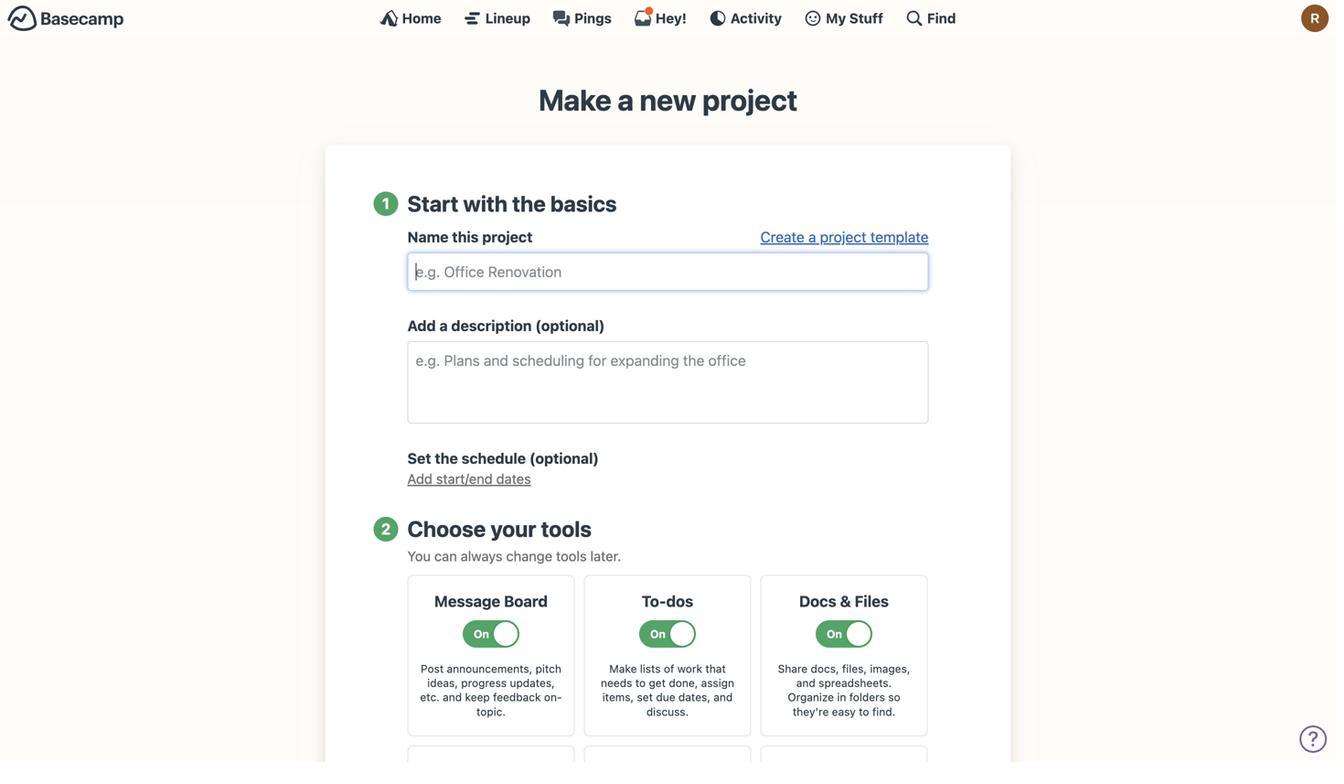 Task type: locate. For each thing, give the bounding box(es) containing it.
they're
[[793, 705, 829, 718]]

pings button
[[553, 9, 612, 27]]

main element
[[0, 0, 1337, 36]]

1 vertical spatial to
[[859, 705, 870, 718]]

1 horizontal spatial a
[[618, 82, 634, 117]]

1 vertical spatial make
[[610, 662, 637, 675]]

always
[[461, 548, 503, 564]]

your
[[491, 516, 537, 542]]

make inside the make lists of work that needs to get done, assign items, set due dates, and discuss.
[[610, 662, 637, 675]]

share docs, files, images, and spreadsheets. organize in folders so they're easy to find.
[[778, 662, 911, 718]]

updates,
[[510, 677, 555, 689]]

and inside share docs, files, images, and spreadsheets. organize in folders so they're easy to find.
[[797, 677, 816, 689]]

0 vertical spatial add
[[408, 317, 436, 335]]

activity link
[[709, 9, 782, 27]]

0 horizontal spatial the
[[435, 450, 458, 467]]

create a project template link
[[761, 228, 929, 246]]

lineup
[[486, 10, 531, 26]]

tools up 'change'
[[541, 516, 592, 542]]

1 horizontal spatial to
[[859, 705, 870, 718]]

create a project template
[[761, 228, 929, 246]]

dos
[[667, 593, 694, 610]]

the inside set the schedule (optional) add start/end dates
[[435, 450, 458, 467]]

project down start with the basics
[[482, 228, 533, 246]]

and up organize
[[797, 677, 816, 689]]

new
[[640, 82, 697, 117]]

make up "needs" on the bottom left of the page
[[610, 662, 637, 675]]

(optional)
[[536, 317, 605, 335], [530, 450, 599, 467]]

topic.
[[477, 705, 506, 718]]

0 vertical spatial a
[[618, 82, 634, 117]]

project left template at the right top
[[820, 228, 867, 246]]

start/end
[[436, 471, 493, 487]]

and down assign on the bottom of page
[[714, 691, 733, 704]]

start
[[408, 191, 459, 216]]

1
[[382, 195, 390, 212]]

a
[[618, 82, 634, 117], [809, 228, 817, 246], [440, 317, 448, 335]]

and
[[797, 677, 816, 689], [443, 691, 462, 704], [714, 691, 733, 704]]

tools
[[541, 516, 592, 542], [556, 548, 587, 564]]

2
[[381, 520, 391, 538]]

0 horizontal spatial a
[[440, 317, 448, 335]]

make a new project
[[539, 82, 798, 117]]

project down activity link
[[703, 82, 798, 117]]

name
[[408, 228, 449, 246]]

1 vertical spatial add
[[408, 471, 433, 487]]

name this project
[[408, 228, 533, 246]]

set
[[637, 691, 653, 704]]

done,
[[669, 677, 698, 689]]

make
[[539, 82, 612, 117], [610, 662, 637, 675]]

1 horizontal spatial project
[[703, 82, 798, 117]]

0 horizontal spatial project
[[482, 228, 533, 246]]

in
[[837, 691, 847, 704]]

home
[[402, 10, 442, 26]]

(optional) inside set the schedule (optional) add start/end dates
[[530, 450, 599, 467]]

2 horizontal spatial a
[[809, 228, 817, 246]]

docs & files
[[800, 593, 889, 610]]

on-
[[544, 691, 562, 704]]

dates,
[[679, 691, 711, 704]]

(optional) up dates
[[530, 450, 599, 467]]

set
[[408, 450, 431, 467]]

(optional) for set the schedule (optional) add start/end dates
[[530, 450, 599, 467]]

can
[[435, 548, 457, 564]]

0 vertical spatial make
[[539, 82, 612, 117]]

1 horizontal spatial and
[[714, 691, 733, 704]]

set the schedule (optional) add start/end dates
[[408, 450, 599, 487]]

to
[[636, 677, 646, 689], [859, 705, 870, 718]]

a for description
[[440, 317, 448, 335]]

the
[[512, 191, 546, 216], [435, 450, 458, 467]]

0 horizontal spatial and
[[443, 691, 462, 704]]

2 horizontal spatial project
[[820, 228, 867, 246]]

this
[[452, 228, 479, 246]]

1 vertical spatial the
[[435, 450, 458, 467]]

add inside set the schedule (optional) add start/end dates
[[408, 471, 433, 487]]

folders
[[850, 691, 886, 704]]

find
[[928, 10, 956, 26]]

make for make a new project
[[539, 82, 612, 117]]

add down set
[[408, 471, 433, 487]]

that
[[706, 662, 726, 675]]

1 vertical spatial (optional)
[[530, 450, 599, 467]]

with
[[463, 191, 508, 216]]

activity
[[731, 10, 782, 26]]

a left description
[[440, 317, 448, 335]]

0 vertical spatial to
[[636, 677, 646, 689]]

2 add from the top
[[408, 471, 433, 487]]

tools left later.
[[556, 548, 587, 564]]

and inside "post announcements, pitch ideas, progress updates, etc. and keep feedback on- topic."
[[443, 691, 462, 704]]

docs
[[800, 593, 837, 610]]

project
[[703, 82, 798, 117], [482, 228, 533, 246], [820, 228, 867, 246]]

keep
[[465, 691, 490, 704]]

project for name this project
[[482, 228, 533, 246]]

make down pings popup button
[[539, 82, 612, 117]]

0 vertical spatial (optional)
[[536, 317, 605, 335]]

a left "new"
[[618, 82, 634, 117]]

0 horizontal spatial to
[[636, 677, 646, 689]]

0 vertical spatial the
[[512, 191, 546, 216]]

change
[[506, 548, 553, 564]]

the right with
[[512, 191, 546, 216]]

ruby image
[[1302, 5, 1329, 32]]

message board
[[435, 593, 548, 610]]

to down 'folders'
[[859, 705, 870, 718]]

lineup link
[[464, 9, 531, 27]]

1 vertical spatial a
[[809, 228, 817, 246]]

make lists of work that needs to get done, assign items, set due dates, and discuss.
[[601, 662, 735, 718]]

to up set
[[636, 677, 646, 689]]

pings
[[575, 10, 612, 26]]

a right create
[[809, 228, 817, 246]]

2 horizontal spatial and
[[797, 677, 816, 689]]

description
[[451, 317, 532, 335]]

find.
[[873, 705, 896, 718]]

the right set
[[435, 450, 458, 467]]

my
[[826, 10, 846, 26]]

and down ideas,
[[443, 691, 462, 704]]

post announcements, pitch ideas, progress updates, etc. and keep feedback on- topic.
[[420, 662, 562, 718]]

2 vertical spatial a
[[440, 317, 448, 335]]

choose your tools
[[408, 516, 592, 542]]

to-
[[642, 593, 667, 610]]

Name this project text field
[[408, 253, 929, 291]]

(optional) right description
[[536, 317, 605, 335]]

add left description
[[408, 317, 436, 335]]

stuff
[[850, 10, 884, 26]]

dates
[[496, 471, 531, 487]]

items,
[[603, 691, 634, 704]]

add start/end dates link
[[408, 471, 531, 487]]



Task type: describe. For each thing, give the bounding box(es) containing it.
so
[[889, 691, 901, 704]]

you
[[408, 548, 431, 564]]

to inside the make lists of work that needs to get done, assign items, set due dates, and discuss.
[[636, 677, 646, 689]]

find button
[[906, 9, 956, 27]]

message
[[435, 593, 501, 610]]

0 vertical spatial tools
[[541, 516, 592, 542]]

template
[[871, 228, 929, 246]]

pitch
[[536, 662, 562, 675]]

a for new
[[618, 82, 634, 117]]

&
[[840, 593, 851, 610]]

get
[[649, 677, 666, 689]]

my stuff button
[[804, 9, 884, 27]]

1 horizontal spatial the
[[512, 191, 546, 216]]

1 vertical spatial tools
[[556, 548, 587, 564]]

work
[[678, 662, 703, 675]]

spreadsheets.
[[819, 677, 892, 689]]

hey!
[[656, 10, 687, 26]]

Add a description (optional) text field
[[408, 341, 929, 424]]

you can always change tools later.
[[408, 548, 622, 564]]

files
[[855, 593, 889, 610]]

files,
[[843, 662, 867, 675]]

assign
[[701, 677, 735, 689]]

choose
[[408, 516, 486, 542]]

project for create a project template
[[820, 228, 867, 246]]

organize
[[788, 691, 834, 704]]

docs,
[[811, 662, 839, 675]]

my stuff
[[826, 10, 884, 26]]

1 add from the top
[[408, 317, 436, 335]]

home link
[[380, 9, 442, 27]]

later.
[[591, 548, 622, 564]]

create
[[761, 228, 805, 246]]

to-dos
[[642, 593, 694, 610]]

hey! button
[[634, 6, 687, 27]]

make for make lists of work that needs to get done, assign items, set due dates, and discuss.
[[610, 662, 637, 675]]

easy
[[832, 705, 856, 718]]

and inside the make lists of work that needs to get done, assign items, set due dates, and discuss.
[[714, 691, 733, 704]]

feedback
[[493, 691, 541, 704]]

images,
[[870, 662, 911, 675]]

start with the basics
[[408, 191, 617, 216]]

a for project
[[809, 228, 817, 246]]

(optional) for add a description (optional)
[[536, 317, 605, 335]]

switch accounts image
[[7, 5, 124, 33]]

basics
[[551, 191, 617, 216]]

board
[[504, 593, 548, 610]]

to inside share docs, files, images, and spreadsheets. organize in folders so they're easy to find.
[[859, 705, 870, 718]]

add a description (optional)
[[408, 317, 605, 335]]

schedule
[[462, 450, 526, 467]]

of
[[664, 662, 675, 675]]

needs
[[601, 677, 633, 689]]

etc.
[[420, 691, 440, 704]]

ideas,
[[427, 677, 458, 689]]

share
[[778, 662, 808, 675]]

discuss.
[[647, 705, 689, 718]]

progress
[[461, 677, 507, 689]]

lists
[[640, 662, 661, 675]]

due
[[656, 691, 676, 704]]

announcements,
[[447, 662, 533, 675]]

post
[[421, 662, 444, 675]]



Task type: vqa. For each thing, say whether or not it's contained in the screenshot.
the rightmost the to
no



